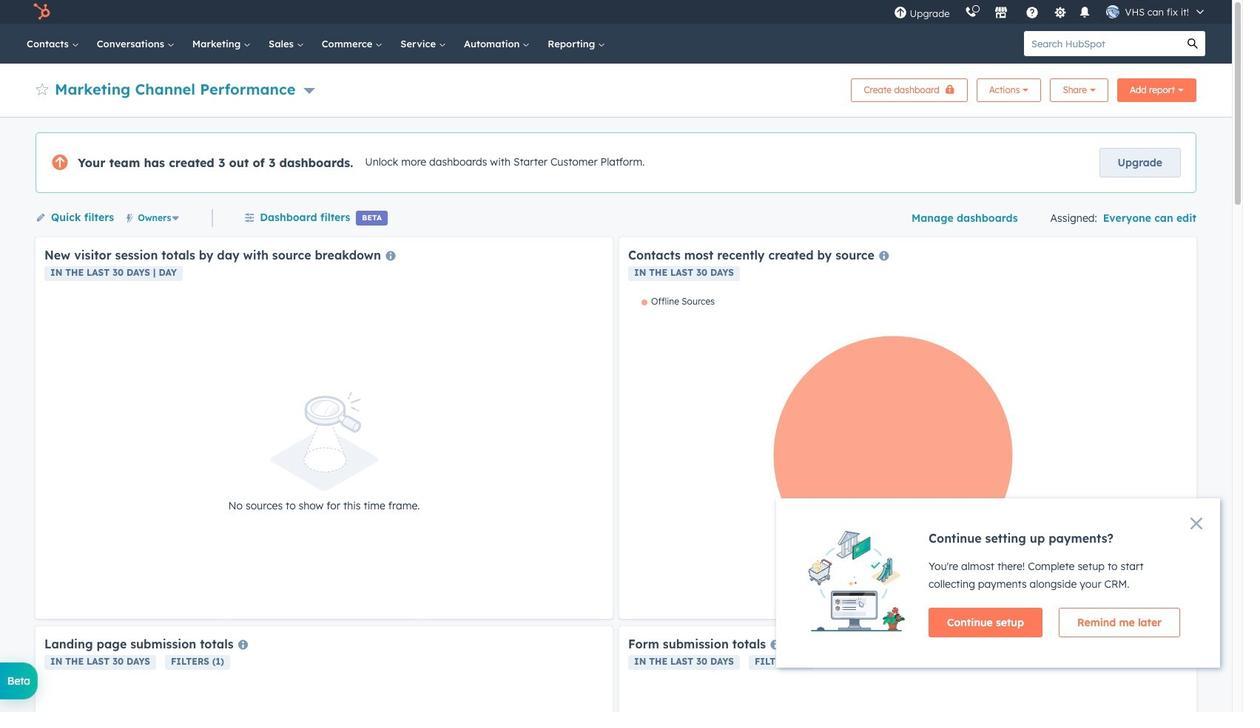 Task type: locate. For each thing, give the bounding box(es) containing it.
contacts most recently created by source element
[[620, 238, 1197, 620]]

banner
[[36, 74, 1197, 102]]

close image
[[1191, 518, 1203, 530]]

landing page submission totals element
[[36, 627, 613, 713]]

menu
[[887, 0, 1215, 24]]

toggle series visibility region
[[642, 296, 715, 307]]

marketplaces image
[[995, 7, 1008, 20]]

Search HubSpot search field
[[1025, 31, 1181, 56]]



Task type: describe. For each thing, give the bounding box(es) containing it.
interactive chart image
[[629, 296, 1188, 611]]

new visitor session totals by day with source breakdown element
[[36, 238, 613, 620]]

form submission totals element
[[620, 627, 1197, 713]]

ruby anderson image
[[1106, 5, 1120, 19]]



Task type: vqa. For each thing, say whether or not it's contained in the screenshot.
Security associated with Security
no



